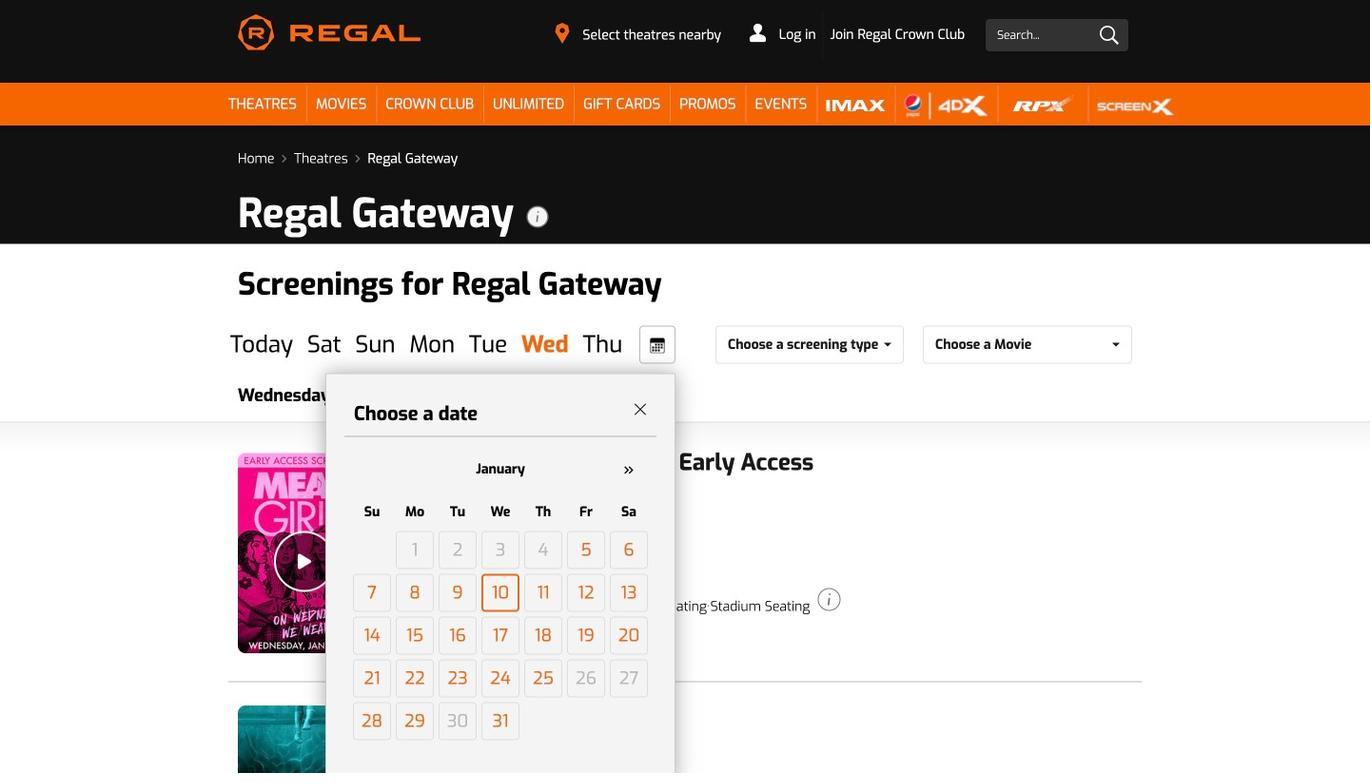 Task type: locate. For each thing, give the bounding box(es) containing it.
some material may be inappropriate for children under 13. image
[[400, 737, 455, 752]]

stadium element
[[711, 598, 811, 616]]

Search... text field
[[986, 19, 1129, 51]]

pepsi 4dx logo image
[[905, 91, 989, 120]]

imax image
[[827, 91, 886, 120]]

pick a date image
[[650, 338, 666, 354]]

map marker icon image
[[556, 23, 570, 44]]

screening type: 2d element
[[400, 513, 419, 533]]

group
[[228, 326, 676, 774]]

mean girls we wear pink: early access image
[[238, 454, 371, 654]]

dv element
[[494, 598, 599, 616]]

cc element
[[400, 598, 490, 616]]

rpx - regal premium experience image
[[1008, 91, 1079, 120]]

screenx image
[[1098, 91, 1174, 120]]



Task type: describe. For each thing, give the bounding box(es) containing it.
reserved-selected element
[[602, 598, 707, 616]]

regal image
[[238, 14, 421, 50]]

showtime details image
[[818, 589, 841, 612]]

cinema info image
[[526, 206, 549, 228]]

user icon image
[[750, 23, 766, 42]]



Task type: vqa. For each thing, say whether or not it's contained in the screenshot.
cinema info image
yes



